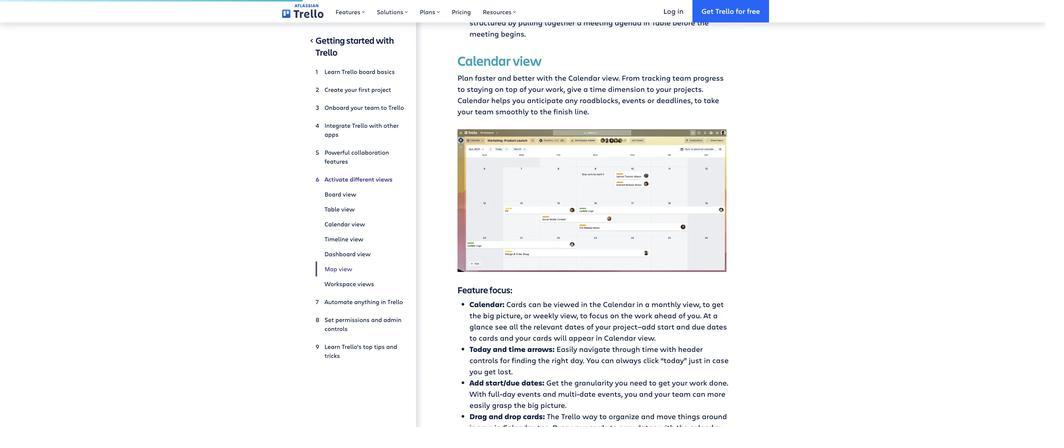 Task type: locate. For each thing, give the bounding box(es) containing it.
1 horizontal spatial view,
[[683, 299, 701, 309]]

dates inside the trello way to organize and move things around is now in calendar, too. drag your cards to new dates with the calenda
[[637, 423, 657, 427]]

your up anticipate
[[529, 84, 544, 94]]

project—add
[[613, 322, 656, 332]]

0 vertical spatial for
[[736, 6, 746, 16]]

board
[[359, 68, 376, 75]]

2 learn from the top
[[325, 343, 341, 351]]

and inside : save the team time and keep meetings structured by pulling together a meeting agenda in table before the meeting begins.
[[626, 6, 639, 16]]

meetings inside : save the team time and keep meetings structured by pulling together a meeting agenda in table before the meeting begins.
[[660, 6, 693, 16]]

with
[[470, 389, 487, 399]]

ahead up : save the team time and keep meetings structured by pulling together a meeting agenda in table before the meeting begins.
[[572, 0, 595, 5]]

for inside easily navigate through time with header controls for finding the right day. you can always click "today" just in case you get lost.
[[500, 355, 510, 366]]

1 horizontal spatial events
[[622, 95, 646, 105]]

table view
[[325, 205, 355, 213]]

0 horizontal spatial meeting
[[470, 29, 499, 39]]

the up "drop" on the left
[[514, 400, 526, 410]]

click
[[644, 355, 659, 366]]

0 horizontal spatial view,
[[561, 311, 579, 321]]

1 vertical spatial on
[[611, 311, 619, 321]]

0 vertical spatial top
[[506, 84, 518, 94]]

the right all
[[520, 322, 532, 332]]

view inside calendar view link
[[352, 220, 365, 228]]

view inside board view link
[[343, 190, 356, 198]]

through
[[613, 344, 641, 354]]

save
[[554, 6, 571, 16]]

the up focus
[[590, 299, 602, 309]]

view up better
[[513, 51, 542, 69]]

the down anticipate
[[540, 106, 552, 116]]

meetings
[[516, 6, 551, 16], [660, 6, 693, 16]]

team up projects.
[[673, 73, 692, 83]]

1 vertical spatial controls
[[470, 355, 499, 366]]

work inside cards can be viewed in the calendar in a monthly view, to get the big picture, or weekly view, to focus on the work ahead of you. at a glance see all the relevant dates of your project—add start and due dates to cards and your cards will appear in calendar view.
[[635, 311, 653, 321]]

view for calendar view
[[352, 220, 365, 228]]

trello left board
[[342, 68, 358, 75]]

calendar up faster
[[458, 51, 511, 69]]

0 horizontal spatial can
[[529, 299, 541, 309]]

finish
[[554, 106, 573, 116]]

1 horizontal spatial views
[[376, 175, 393, 184]]

calendar up timeline
[[325, 220, 350, 228]]

or down tracking
[[648, 95, 655, 105]]

1 vertical spatial or
[[524, 311, 532, 321]]

0 horizontal spatial views
[[358, 280, 374, 288]]

cards inside the trello way to organize and move things around is now in calendar, too. drag your cards to new dates with the calenda
[[589, 423, 608, 427]]

with up the work, on the top
[[537, 73, 553, 83]]

0 horizontal spatial events
[[518, 389, 541, 399]]

see
[[495, 322, 508, 332]]

view. up dimension
[[602, 73, 620, 83]]

0 vertical spatial work
[[635, 311, 653, 321]]

team up the by
[[495, 6, 514, 16]]

0 vertical spatial learn
[[325, 68, 341, 75]]

view inside dashboard view link
[[357, 250, 371, 258]]

view inside map view link
[[339, 265, 352, 273]]

move
[[657, 411, 676, 422]]

due
[[692, 322, 705, 332]]

add
[[470, 378, 484, 388]]

easily
[[557, 344, 578, 354]]

discussion
[[508, 0, 546, 5]]

meeting down structured
[[470, 29, 499, 39]]

0 horizontal spatial for
[[500, 355, 510, 366]]

your up move
[[655, 389, 671, 399]]

in right anything
[[381, 298, 386, 306]]

0 horizontal spatial big
[[483, 311, 494, 321]]

0 horizontal spatial ahead
[[572, 0, 595, 5]]

in inside : save the team time and keep meetings structured by pulling together a meeting agenda in table before the meeting begins.
[[644, 17, 650, 27]]

1 vertical spatial get
[[547, 378, 559, 388]]

trello inside get trello for free link
[[716, 6, 735, 16]]

dates down at on the bottom right
[[707, 322, 727, 332]]

top
[[506, 84, 518, 94], [363, 343, 373, 351]]

top left the tips
[[363, 343, 373, 351]]

of
[[597, 0, 604, 5], [520, 84, 527, 94], [679, 311, 686, 321], [587, 322, 594, 332]]

get up the multi-
[[547, 378, 559, 388]]

a right at on the bottom right
[[714, 311, 718, 321]]

basics
[[377, 68, 395, 75]]

2 horizontal spatial dates
[[707, 322, 727, 332]]

0 horizontal spatial work
[[635, 311, 653, 321]]

1 vertical spatial top
[[363, 343, 373, 351]]

1 horizontal spatial can
[[602, 355, 614, 366]]

map
[[325, 265, 338, 273]]

can left 'more'
[[693, 389, 706, 399]]

you up 'add'
[[470, 367, 483, 377]]

top up helps
[[506, 84, 518, 94]]

2 horizontal spatial get
[[712, 299, 724, 309]]

events down dates:
[[518, 389, 541, 399]]

1 horizontal spatial get
[[702, 6, 714, 16]]

a right give
[[584, 84, 588, 94]]

1 vertical spatial table
[[325, 205, 340, 213]]

view for board view
[[343, 190, 356, 198]]

atlassian trello image
[[282, 4, 324, 18]]

around
[[702, 411, 727, 422]]

1 horizontal spatial or
[[648, 95, 655, 105]]

ahead inside cards can be viewed in the calendar in a monthly view, to get the big picture, or weekly view, to focus on the work ahead of you. at a glance see all the relevant dates of your project—add start and due dates to cards and your cards will appear in calendar view.
[[655, 311, 677, 321]]

0 horizontal spatial table
[[325, 205, 340, 213]]

table
[[652, 17, 671, 27], [325, 205, 340, 213]]

meeting
[[584, 17, 613, 27], [470, 29, 499, 39]]

organize
[[609, 411, 640, 422]]

2 horizontal spatial cards
[[589, 423, 608, 427]]

2 horizontal spatial can
[[693, 389, 706, 399]]

cards up arrows:
[[533, 333, 552, 343]]

view up the calendar view at the left of page
[[341, 205, 355, 213]]

getting started with trello
[[316, 34, 394, 58]]

to right way
[[600, 411, 607, 422]]

drag down the
[[553, 423, 570, 427]]

1 horizontal spatial get
[[659, 378, 671, 388]]

on up helps
[[495, 84, 504, 94]]

1 horizontal spatial controls
[[470, 355, 499, 366]]

to
[[458, 84, 465, 94], [647, 84, 655, 94], [695, 95, 702, 105], [381, 104, 387, 111], [531, 106, 538, 116], [703, 299, 711, 309], [580, 311, 588, 321], [470, 333, 477, 343], [649, 378, 657, 388], [600, 411, 607, 422], [610, 423, 618, 427]]

an image showing the calendar view of a trello board image
[[458, 129, 727, 272]]

on
[[495, 84, 504, 94], [611, 311, 619, 321]]

cards
[[479, 333, 498, 343], [533, 333, 552, 343], [589, 423, 608, 427]]

1 vertical spatial big
[[528, 400, 539, 410]]

meetings down action
[[660, 6, 693, 16]]

with inside the trello way to organize and move things around is now in calendar, too. drag your cards to new dates with the calenda
[[659, 423, 675, 427]]

view inside calendar view plan faster and better with the calendar view. from tracking team progress to staying on top of your work, give a time dimension to your projects. calendar helps you anticipate any roadblocks, events or deadlines, to take your team smoothly to the finish line.
[[513, 51, 542, 69]]

0 vertical spatial get
[[702, 6, 714, 16]]

drag
[[470, 411, 487, 422], [553, 423, 570, 427]]

in inside automate anything in trello link
[[381, 298, 386, 306]]

drag up 'is' on the bottom of page
[[470, 411, 487, 422]]

tips
[[374, 343, 385, 351]]

0 vertical spatial ahead
[[572, 0, 595, 5]]

learn up tricks
[[325, 343, 341, 351]]

today
[[470, 344, 491, 354]]

of left the "you."
[[679, 311, 686, 321]]

features button
[[330, 0, 371, 22]]

0 horizontal spatial get
[[547, 378, 559, 388]]

0 horizontal spatial controls
[[325, 325, 348, 333]]

1 horizontal spatial drag
[[553, 423, 570, 427]]

or down cards
[[524, 311, 532, 321]]

1 vertical spatial get
[[484, 367, 496, 377]]

team down helps
[[475, 106, 494, 116]]

1 horizontal spatial big
[[528, 400, 539, 410]]

calendar inside calendar view link
[[325, 220, 350, 228]]

and inside set permissions and admin controls
[[371, 316, 382, 324]]

topics
[[548, 0, 570, 5]]

the trello way to organize and move things around is now in calendar, too. drag your cards to new dates with the calenda
[[470, 411, 727, 427]]

plan
[[458, 73, 473, 83]]

for left free
[[736, 6, 746, 16]]

a
[[577, 17, 582, 27], [584, 84, 588, 94], [645, 299, 650, 309], [714, 311, 718, 321]]

get inside get the granularity you need to get your work done. with full-day events and multi-date events, you and your team can more easily grasp the big picture.
[[547, 378, 559, 388]]

board
[[325, 190, 342, 198]]

view inside timeline view link
[[350, 235, 364, 243]]

0 vertical spatial or
[[648, 95, 655, 105]]

get
[[712, 299, 724, 309], [484, 367, 496, 377], [659, 378, 671, 388]]

monthly
[[652, 299, 681, 309]]

on inside cards can be viewed in the calendar in a monthly view, to get the big picture, or weekly view, to focus on the work ahead of you. at a glance see all the relevant dates of your project—add start and due dates to cards and your cards will appear in calendar view.
[[611, 311, 619, 321]]

trello inside "onboard your team to trello" link
[[389, 104, 404, 111]]

0 vertical spatial view.
[[602, 73, 620, 83]]

0 vertical spatial can
[[529, 299, 541, 309]]

1 vertical spatial view,
[[561, 311, 579, 321]]

with left other
[[369, 121, 382, 129]]

the inside easily navigate through time with header controls for finding the right day. you can always click "today" just in case you get lost.
[[538, 355, 550, 366]]

view for calendar view plan faster and better with the calendar view. from tracking team progress to staying on top of your work, give a time dimension to your projects. calendar helps you anticipate any roadblocks, events or deadlines, to take your team smoothly to the finish line.
[[513, 51, 542, 69]]

view, up the "you."
[[683, 299, 701, 309]]

focus:
[[490, 284, 513, 296]]

navigate
[[580, 344, 611, 354]]

day
[[503, 389, 516, 399]]

0 vertical spatial controls
[[325, 325, 348, 333]]

timeline view link
[[316, 232, 404, 247]]

trello left started
[[316, 46, 338, 58]]

time inside calendar view plan faster and better with the calendar view. from tracking team progress to staying on top of your work, give a time dimension to your projects. calendar helps you anticipate any roadblocks, events or deadlines, to take your team smoothly to the finish line.
[[590, 84, 606, 94]]

1 vertical spatial can
[[602, 355, 614, 366]]

you up smoothly
[[513, 95, 525, 105]]

work left done. at the bottom of page
[[690, 378, 708, 388]]

top inside calendar view plan faster and better with the calendar view. from tracking team progress to staying on top of your work, give a time dimension to your projects. calendar helps you anticipate any roadblocks, events or deadlines, to take your team smoothly to the finish line.
[[506, 84, 518, 94]]

2 vertical spatial can
[[693, 389, 706, 399]]

0 vertical spatial on
[[495, 84, 504, 94]]

0 horizontal spatial meetings
[[516, 6, 551, 16]]

can left be
[[529, 299, 541, 309]]

table down board
[[325, 205, 340, 213]]

dates up "appear"
[[565, 322, 585, 332]]

0 vertical spatial big
[[483, 311, 494, 321]]

resources
[[483, 8, 512, 16]]

1 learn from the top
[[325, 68, 341, 75]]

1 vertical spatial ahead
[[655, 311, 677, 321]]

for up lost. in the left bottom of the page
[[500, 355, 510, 366]]

with inside integrate trello with other apps
[[369, 121, 382, 129]]

events,
[[598, 389, 623, 399]]

1 horizontal spatial on
[[611, 311, 619, 321]]

0 vertical spatial meeting
[[584, 17, 613, 27]]

in down "keep"
[[644, 17, 650, 27]]

get down items
[[702, 6, 714, 16]]

lost.
[[498, 367, 513, 377]]

0 vertical spatial view,
[[683, 299, 701, 309]]

of down better
[[520, 84, 527, 94]]

0 horizontal spatial view.
[[602, 73, 620, 83]]

1 horizontal spatial ahead
[[655, 311, 677, 321]]

anticipate
[[527, 95, 563, 105]]

view. inside calendar view plan faster and better with the calendar view. from tracking team progress to staying on top of your work, give a time dimension to your projects. calendar helps you anticipate any roadblocks, events or deadlines, to take your team smoothly to the finish line.
[[602, 73, 620, 83]]

in inside the trello way to organize and move things around is now in calendar, too. drag your cards to new dates with the calenda
[[495, 423, 501, 427]]

0 horizontal spatial top
[[363, 343, 373, 351]]

with inside getting started with trello
[[376, 34, 394, 46]]

learn trello board basics link
[[316, 64, 404, 79]]

1 vertical spatial learn
[[325, 343, 341, 351]]

0 horizontal spatial or
[[524, 311, 532, 321]]

team inside : save the team time and keep meetings structured by pulling together a meeting agenda in table before the meeting begins.
[[587, 6, 606, 16]]

dates right new
[[637, 423, 657, 427]]

smoothly
[[496, 106, 529, 116]]

set permissions and admin controls
[[325, 316, 402, 333]]

picture,
[[496, 311, 523, 321]]

from
[[622, 73, 640, 83]]

with down move
[[659, 423, 675, 427]]

0 horizontal spatial on
[[495, 84, 504, 94]]

get inside easily navigate through time with header controls for finding the right day. you can always click "today" just in case you get lost.
[[484, 367, 496, 377]]

1 vertical spatial view.
[[638, 333, 656, 343]]

1 meetings from the left
[[516, 6, 551, 16]]

ahead inside collecting discussion topics ahead of time and create action items during team meetings
[[572, 0, 595, 5]]

1 vertical spatial for
[[500, 355, 510, 366]]

view inside table view link
[[341, 205, 355, 213]]

your down way
[[572, 423, 587, 427]]

team right save
[[587, 6, 606, 16]]

controls inside set permissions and admin controls
[[325, 325, 348, 333]]

on right focus
[[611, 311, 619, 321]]

projects.
[[674, 84, 704, 94]]

and inside collecting discussion topics ahead of time and create action items during team meetings
[[625, 0, 639, 5]]

trello down "onboard your team to trello" link
[[352, 121, 368, 129]]

1 horizontal spatial view.
[[638, 333, 656, 343]]

in down drag and drop cards:
[[495, 423, 501, 427]]

begins.
[[501, 29, 526, 39]]

1 vertical spatial meeting
[[470, 29, 499, 39]]

1 vertical spatial events
[[518, 389, 541, 399]]

1 horizontal spatial meetings
[[660, 6, 693, 16]]

feature focus:
[[458, 284, 513, 296]]

to down project
[[381, 104, 387, 111]]

calendar view link
[[316, 217, 404, 232]]

trello inside 'learn trello board basics' link
[[342, 68, 358, 75]]

time inside : save the team time and keep meetings structured by pulling together a meeting agenda in table before the meeting begins.
[[607, 6, 624, 16]]

1 horizontal spatial dates
[[637, 423, 657, 427]]

trello left free
[[716, 6, 735, 16]]

work up project—add
[[635, 311, 653, 321]]

automate anything in trello link
[[316, 295, 404, 309]]

1 vertical spatial views
[[358, 280, 374, 288]]

view for dashboard view
[[357, 250, 371, 258]]

views right different
[[376, 175, 393, 184]]

new
[[620, 423, 635, 427]]

of up : save the team time and keep meetings structured by pulling together a meeting agenda in table before the meeting begins.
[[597, 0, 604, 5]]

solutions button
[[371, 0, 414, 22]]

pricing link
[[446, 0, 477, 22]]

create
[[325, 86, 343, 93]]

view right map
[[339, 265, 352, 273]]

add start/due dates:
[[470, 378, 545, 388]]

calendar,
[[503, 423, 536, 427]]

in down action
[[678, 6, 684, 16]]

calendar
[[458, 51, 511, 69], [569, 73, 601, 83], [458, 95, 490, 105], [325, 220, 350, 228], [603, 299, 635, 309], [604, 333, 636, 343]]

automate
[[325, 298, 353, 306]]

0 vertical spatial events
[[622, 95, 646, 105]]

any
[[565, 95, 578, 105]]

and inside calendar view plan faster and better with the calendar view. from tracking team progress to staying on top of your work, give a time dimension to your projects. calendar helps you anticipate any roadblocks, events or deadlines, to take your team smoothly to the finish line.
[[498, 73, 512, 83]]

events
[[622, 95, 646, 105], [518, 389, 541, 399]]

to up today
[[470, 333, 477, 343]]

0 vertical spatial get
[[712, 299, 724, 309]]

big down calendar: at the left of page
[[483, 311, 494, 321]]

of up "appear"
[[587, 322, 594, 332]]

1 vertical spatial drag
[[553, 423, 570, 427]]

meeting down collecting discussion topics ahead of time and create action items during team meetings
[[584, 17, 613, 27]]

1 horizontal spatial for
[[736, 6, 746, 16]]

learn inside learn trello's top tips and tricks
[[325, 343, 341, 351]]

can
[[529, 299, 541, 309], [602, 355, 614, 366], [693, 389, 706, 399]]

2 vertical spatial get
[[659, 378, 671, 388]]

now
[[477, 423, 493, 427]]

1 horizontal spatial top
[[506, 84, 518, 94]]

board view link
[[316, 187, 404, 202]]

the down 'things'
[[677, 423, 689, 427]]

and inside the trello way to organize and move things around is now in calendar, too. drag your cards to new dates with the calenda
[[642, 411, 655, 422]]

0 horizontal spatial get
[[484, 367, 496, 377]]

1 horizontal spatial table
[[652, 17, 671, 27]]

your down staying in the top of the page
[[458, 106, 473, 116]]

your
[[529, 84, 544, 94], [656, 84, 672, 94], [345, 86, 357, 93], [351, 104, 363, 111], [458, 106, 473, 116], [596, 322, 611, 332], [516, 333, 531, 343], [672, 378, 688, 388], [655, 389, 671, 399], [572, 423, 587, 427]]

big up cards:
[[528, 400, 539, 410]]

1 vertical spatial work
[[690, 378, 708, 388]]

meetings down 'discussion' at top
[[516, 6, 551, 16]]

start
[[658, 322, 675, 332]]

events down dimension
[[622, 95, 646, 105]]

controls down the 'set'
[[325, 325, 348, 333]]

you down need
[[625, 389, 638, 399]]

learn up create
[[325, 68, 341, 75]]

ahead up start
[[655, 311, 677, 321]]

a down collecting discussion topics ahead of time and create action items during team meetings
[[577, 17, 582, 27]]

1 horizontal spatial work
[[690, 378, 708, 388]]

admin
[[384, 316, 402, 324]]

get for the
[[547, 378, 559, 388]]

1 horizontal spatial cards
[[533, 333, 552, 343]]

2 meetings from the left
[[660, 6, 693, 16]]

page progress progress bar
[[0, 0, 303, 1]]

in up navigate
[[596, 333, 603, 343]]

different
[[350, 175, 375, 184]]

learn
[[325, 68, 341, 75], [325, 343, 341, 351]]

0 vertical spatial table
[[652, 17, 671, 27]]

apps
[[325, 130, 339, 138]]

of inside calendar view plan faster and better with the calendar view. from tracking team progress to staying on top of your work, give a time dimension to your projects. calendar helps you anticipate any roadblocks, events or deadlines, to take your team smoothly to the finish line.
[[520, 84, 527, 94]]

calendar up give
[[569, 73, 601, 83]]

in
[[678, 6, 684, 16], [644, 17, 650, 27], [381, 298, 386, 306], [581, 299, 588, 309], [637, 299, 644, 309], [596, 333, 603, 343], [704, 355, 711, 366], [495, 423, 501, 427]]

cards:
[[523, 411, 545, 422]]

calendar view plan faster and better with the calendar view. from tracking team progress to staying on top of your work, give a time dimension to your projects. calendar helps you anticipate any roadblocks, events or deadlines, to take your team smoothly to the finish line.
[[458, 51, 724, 116]]

in right just
[[704, 355, 711, 366]]

top inside learn trello's top tips and tricks
[[363, 343, 373, 351]]

0 horizontal spatial drag
[[470, 411, 487, 422]]



Task type: describe. For each thing, give the bounding box(es) containing it.
features
[[336, 8, 361, 16]]

0 vertical spatial drag
[[470, 411, 487, 422]]

"today"
[[661, 355, 687, 366]]

pricing
[[452, 8, 471, 16]]

automate anything in trello
[[325, 298, 403, 306]]

or inside calendar view plan faster and better with the calendar view. from tracking team progress to staying on top of your work, give a time dimension to your projects. calendar helps you anticipate any roadblocks, events or deadlines, to take your team smoothly to the finish line.
[[648, 95, 655, 105]]

to inside "onboard your team to trello" link
[[381, 104, 387, 111]]

arrows:
[[528, 344, 555, 354]]

big inside cards can be viewed in the calendar in a monthly view, to get the big picture, or weekly view, to focus on the work ahead of you. at a glance see all the relevant dates of your project—add start and due dates to cards and your cards will appear in calendar view.
[[483, 311, 494, 321]]

the inside the trello way to organize and move things around is now in calendar, too. drag your cards to new dates with the calenda
[[677, 423, 689, 427]]

getting
[[316, 34, 345, 46]]

plans button
[[414, 0, 446, 22]]

learn trello's top tips and tricks link
[[316, 339, 404, 363]]

activate different views link
[[316, 172, 404, 187]]

progress
[[694, 73, 724, 83]]

more
[[708, 389, 726, 399]]

picture.
[[541, 400, 567, 410]]

1 horizontal spatial meeting
[[584, 17, 613, 27]]

to left focus
[[580, 311, 588, 321]]

drag and drop cards:
[[470, 411, 545, 422]]

tricks
[[325, 352, 340, 360]]

0 horizontal spatial cards
[[479, 333, 498, 343]]

a inside : save the team time and keep meetings structured by pulling together a meeting agenda in table before the meeting begins.
[[577, 17, 582, 27]]

relevant
[[534, 322, 563, 332]]

roadblocks,
[[580, 95, 620, 105]]

and inside learn trello's top tips and tricks
[[387, 343, 397, 351]]

the up the multi-
[[561, 378, 573, 388]]

resources button
[[477, 0, 522, 22]]

big inside get the granularity you need to get your work done. with full-day events and multi-date events, you and your team can more easily grasp the big picture.
[[528, 400, 539, 410]]

line.
[[575, 106, 589, 116]]

team down first
[[365, 104, 380, 111]]

during
[[470, 6, 493, 16]]

trello inside automate anything in trello link
[[388, 298, 403, 306]]

easily navigate through time with header controls for finding the right day. you can always click "today" just in case you get lost.
[[470, 344, 729, 377]]

to left new
[[610, 423, 618, 427]]

in inside log in link
[[678, 6, 684, 16]]

start/due
[[486, 378, 520, 388]]

:
[[551, 6, 553, 16]]

log in
[[664, 6, 684, 16]]

give
[[567, 84, 582, 94]]

your down focus
[[596, 322, 611, 332]]

can inside easily navigate through time with header controls for finding the right day. you can always click "today" just in case you get lost.
[[602, 355, 614, 366]]

team inside collecting discussion topics ahead of time and create action items during team meetings
[[495, 6, 514, 16]]

always
[[616, 355, 642, 366]]

your down tracking
[[656, 84, 672, 94]]

to down anticipate
[[531, 106, 538, 116]]

be
[[543, 299, 552, 309]]

onboard your team to trello link
[[316, 100, 404, 115]]

work inside get the granularity you need to get your work done. with full-day events and multi-date events, you and your team can more easily grasp the big picture.
[[690, 378, 708, 388]]

with inside calendar view plan faster and better with the calendar view. from tracking team progress to staying on top of your work, give a time dimension to your projects. calendar helps you anticipate any roadblocks, events or deadlines, to take your team smoothly to the finish line.
[[537, 73, 553, 83]]

get for trello
[[702, 6, 714, 16]]

can inside cards can be viewed in the calendar in a monthly view, to get the big picture, or weekly view, to focus on the work ahead of you. at a glance see all the relevant dates of your project—add start and due dates to cards and your cards will appear in calendar view.
[[529, 299, 541, 309]]

drop
[[505, 411, 522, 422]]

get trello for free
[[702, 6, 761, 16]]

your down all
[[516, 333, 531, 343]]

the up glance
[[470, 311, 482, 321]]

get inside get the granularity you need to get your work done. with full-day events and multi-date events, you and your team can more easily grasp the big picture.
[[659, 378, 671, 388]]

controls inside easily navigate through time with header controls for finding the right day. you can always click "today" just in case you get lost.
[[470, 355, 499, 366]]

collecting
[[470, 0, 507, 5]]

view for table view
[[341, 205, 355, 213]]

learn for learn trello board basics
[[325, 68, 341, 75]]

dashboard view
[[325, 250, 371, 258]]

the right save
[[573, 6, 585, 16]]

staying
[[467, 84, 493, 94]]

board view
[[325, 190, 356, 198]]

done.
[[710, 378, 729, 388]]

first
[[359, 86, 370, 93]]

you up events, at the right bottom of page
[[615, 378, 628, 388]]

work,
[[546, 84, 565, 94]]

right
[[552, 355, 569, 366]]

the up project—add
[[621, 311, 633, 321]]

your left first
[[345, 86, 357, 93]]

calendar up focus
[[603, 299, 635, 309]]

solutions
[[377, 8, 404, 16]]

onboard
[[325, 104, 349, 111]]

grasp
[[492, 400, 512, 410]]

the up the work, on the top
[[555, 73, 567, 83]]

together
[[545, 17, 575, 27]]

calendar down staying in the top of the page
[[458, 95, 490, 105]]

team inside get the granularity you need to get your work done. with full-day events and multi-date events, you and your team can more easily grasp the big picture.
[[672, 389, 691, 399]]

to left take at top
[[695, 95, 702, 105]]

integrate trello with other apps link
[[316, 118, 404, 142]]

view for map view
[[339, 265, 352, 273]]

get inside cards can be viewed in the calendar in a monthly view, to get the big picture, or weekly view, to focus on the work ahead of you. at a glance see all the relevant dates of your project—add start and due dates to cards and your cards will appear in calendar view.
[[712, 299, 724, 309]]

you.
[[688, 311, 702, 321]]

table inside : save the team time and keep meetings structured by pulling together a meeting agenda in table before the meeting begins.
[[652, 17, 671, 27]]

0 vertical spatial views
[[376, 175, 393, 184]]

in up project—add
[[637, 299, 644, 309]]

learn for learn trello's top tips and tricks
[[325, 343, 341, 351]]

viewed
[[554, 299, 580, 309]]

things
[[678, 411, 700, 422]]

view. inside cards can be viewed in the calendar in a monthly view, to get the big picture, or weekly view, to focus on the work ahead of you. at a glance see all the relevant dates of your project—add start and due dates to cards and your cards will appear in calendar view.
[[638, 333, 656, 343]]

too.
[[538, 423, 551, 427]]

time inside collecting discussion topics ahead of time and create action items during team meetings
[[606, 0, 623, 5]]

dashboard view link
[[316, 247, 404, 262]]

project
[[372, 86, 391, 93]]

full-
[[489, 389, 503, 399]]

time inside easily navigate through time with header controls for finding the right day. you can always click "today" just in case you get lost.
[[642, 344, 659, 354]]

can inside get the granularity you need to get your work done. with full-day events and multi-date events, you and your team can more easily grasp the big picture.
[[693, 389, 706, 399]]

you inside calendar view plan faster and better with the calendar view. from tracking team progress to staying on top of your work, give a time dimension to your projects. calendar helps you anticipate any roadblocks, events or deadlines, to take your team smoothly to the finish line.
[[513, 95, 525, 105]]

take
[[704, 95, 720, 105]]

plans
[[420, 8, 436, 16]]

log in link
[[655, 0, 693, 22]]

powerful collaboration features link
[[316, 145, 404, 169]]

log
[[664, 6, 676, 16]]

your inside the trello way to organize and move things around is now in calendar, too. drag your cards to new dates with the calenda
[[572, 423, 587, 427]]

your down create your first project
[[351, 104, 363, 111]]

or inside cards can be viewed in the calendar in a monthly view, to get the big picture, or weekly view, to focus on the work ahead of you. at a glance see all the relevant dates of your project—add start and due dates to cards and your cards will appear in calendar view.
[[524, 311, 532, 321]]

permissions
[[336, 316, 370, 324]]

in right the viewed
[[581, 299, 588, 309]]

feature
[[458, 284, 488, 296]]

events inside calendar view plan faster and better with the calendar view. from tracking team progress to staying on top of your work, give a time dimension to your projects. calendar helps you anticipate any roadblocks, events or deadlines, to take your team smoothly to the finish line.
[[622, 95, 646, 105]]

need
[[630, 378, 648, 388]]

trello inside getting started with trello
[[316, 46, 338, 58]]

a left monthly
[[645, 299, 650, 309]]

free
[[747, 6, 761, 16]]

learn trello board basics
[[325, 68, 395, 75]]

dimension
[[608, 84, 645, 94]]

to inside get the granularity you need to get your work done. with full-day events and multi-date events, you and your team can more easily grasp the big picture.
[[649, 378, 657, 388]]

the
[[547, 411, 560, 422]]

timeline view
[[325, 235, 364, 243]]

0 horizontal spatial dates
[[565, 322, 585, 332]]

to up at on the bottom right
[[703, 299, 711, 309]]

map view
[[325, 265, 352, 273]]

to down tracking
[[647, 84, 655, 94]]

collecting discussion topics ahead of time and create action items during team meetings
[[470, 0, 711, 16]]

easily
[[470, 400, 490, 410]]

trello inside integrate trello with other apps
[[352, 121, 368, 129]]

your down "today"
[[672, 378, 688, 388]]

of inside collecting discussion topics ahead of time and create action items during team meetings
[[597, 0, 604, 5]]

drag inside the trello way to organize and move things around is now in calendar, too. drag your cards to new dates with the calenda
[[553, 423, 570, 427]]

agenda
[[615, 17, 642, 27]]

you inside easily navigate through time with header controls for finding the right day. you can always click "today" just in case you get lost.
[[470, 367, 483, 377]]

the right before
[[697, 17, 709, 27]]

glance
[[470, 322, 493, 332]]

on inside calendar view plan faster and better with the calendar view. from tracking team progress to staying on top of your work, give a time dimension to your projects. calendar helps you anticipate any roadblocks, events or deadlines, to take your team smoothly to the finish line.
[[495, 84, 504, 94]]

a inside calendar view plan faster and better with the calendar view. from tracking team progress to staying on top of your work, give a time dimension to your projects. calendar helps you anticipate any roadblocks, events or deadlines, to take your team smoothly to the finish line.
[[584, 84, 588, 94]]

appear
[[569, 333, 594, 343]]

finding
[[512, 355, 537, 366]]

by
[[508, 17, 517, 27]]

to down plan
[[458, 84, 465, 94]]

trello inside the trello way to organize and move things around is now in calendar, too. drag your cards to new dates with the calenda
[[562, 411, 581, 422]]

with inside easily navigate through time with header controls for finding the right day. you can always click "today" just in case you get lost.
[[661, 344, 677, 354]]

structured
[[470, 17, 506, 27]]

calendar up through at right
[[604, 333, 636, 343]]

learn trello's top tips and tricks
[[325, 343, 397, 360]]

header
[[679, 344, 703, 354]]

events inside get the granularity you need to get your work done. with full-day events and multi-date events, you and your team can more easily grasp the big picture.
[[518, 389, 541, 399]]

dashboard
[[325, 250, 356, 258]]

view for timeline view
[[350, 235, 364, 243]]

integrate trello with other apps
[[325, 121, 399, 138]]

date
[[580, 389, 596, 399]]

in inside easily navigate through time with header controls for finding the right day. you can always click "today" just in case you get lost.
[[704, 355, 711, 366]]

meetings inside collecting discussion topics ahead of time and create action items during team meetings
[[516, 6, 551, 16]]

cards
[[507, 299, 527, 309]]

powerful collaboration features
[[325, 148, 389, 165]]



Task type: vqa. For each thing, say whether or not it's contained in the screenshot.
Back to home "IMAGE"
no



